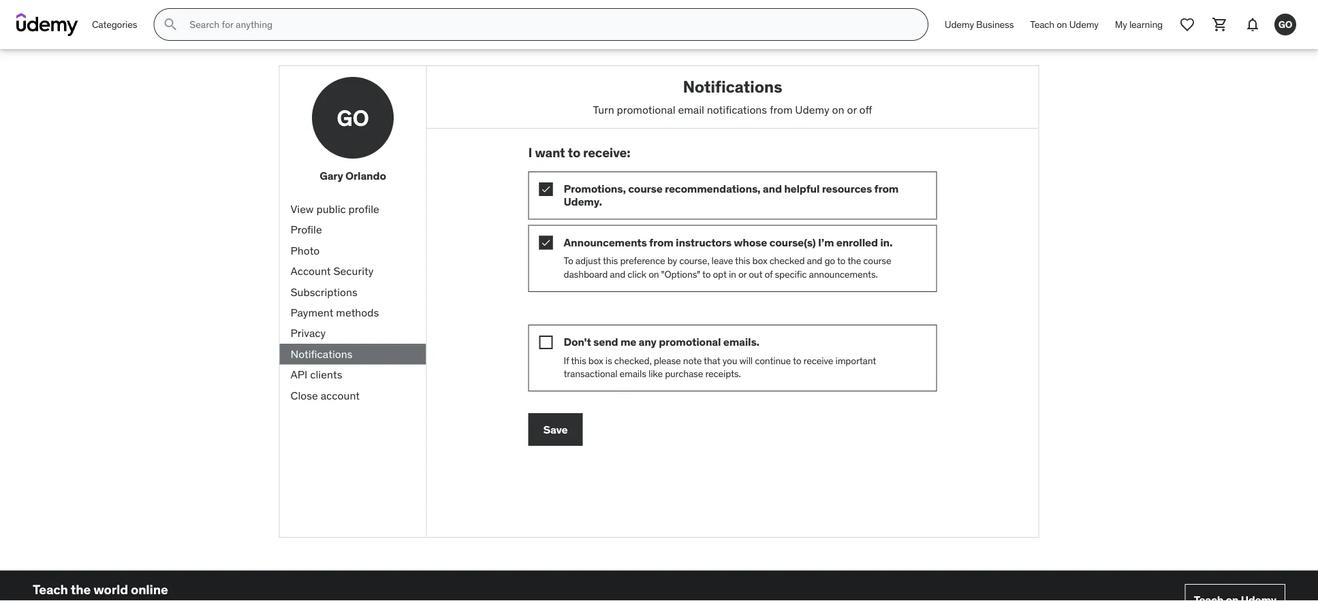 Task type: locate. For each thing, give the bounding box(es) containing it.
udemy inside teach on udemy link
[[1070, 18, 1099, 30]]

promotions, course recommendations, and helpful resources from udemy.
[[564, 182, 899, 209]]

on right click at the top
[[649, 268, 659, 281]]

my
[[1115, 18, 1128, 30]]

go right notifications image
[[1279, 18, 1293, 30]]

and
[[763, 182, 782, 196], [807, 255, 823, 267], [610, 268, 626, 281]]

1 vertical spatial notifications
[[291, 347, 353, 361]]

0 vertical spatial course
[[628, 182, 663, 196]]

0 vertical spatial the
[[848, 255, 861, 267]]

by
[[668, 255, 677, 267]]

Search for anything text field
[[187, 13, 912, 36]]

0 horizontal spatial udemy
[[795, 102, 830, 116]]

2 horizontal spatial from
[[875, 182, 899, 196]]

payment methods link
[[280, 303, 426, 323]]

or inside announcements from instructors whose course(s) i'm enrolled in. to adjust this preference by course, leave this box checked and go to the  course dashboard and click on "options" to opt in or out of specific announcements.
[[739, 268, 747, 281]]

and left helpful
[[763, 182, 782, 196]]

on
[[1057, 18, 1067, 30], [832, 102, 845, 116], [649, 268, 659, 281]]

whose
[[734, 235, 767, 249]]

box left is
[[589, 355, 603, 367]]

go
[[1279, 18, 1293, 30], [337, 104, 369, 131]]

2 vertical spatial from
[[649, 235, 674, 249]]

adjust
[[576, 255, 601, 267]]

or
[[847, 102, 857, 116], [739, 268, 747, 281]]

0 horizontal spatial the
[[71, 582, 91, 598]]

and left click at the top
[[610, 268, 626, 281]]

out
[[749, 268, 763, 281]]

1 horizontal spatial from
[[770, 102, 793, 116]]

3 small image from the top
[[539, 336, 553, 349]]

account
[[291, 264, 331, 278]]

course inside announcements from instructors whose course(s) i'm enrolled in. to adjust this preference by course, leave this box checked and go to the  course dashboard and click on "options" to opt in or out of specific announcements.
[[864, 255, 892, 267]]

small image
[[539, 183, 553, 196], [539, 236, 553, 250], [539, 336, 553, 349]]

udemy inside udemy business link
[[945, 18, 974, 30]]

1 vertical spatial box
[[589, 355, 603, 367]]

0 horizontal spatial box
[[589, 355, 603, 367]]

go up the gary orlando
[[337, 104, 369, 131]]

udemy image
[[16, 13, 78, 36]]

2 vertical spatial on
[[649, 268, 659, 281]]

box up out
[[753, 255, 768, 267]]

notifications
[[707, 102, 767, 116]]

promotional inside don't send me any promotional emails. if this box is checked, please note that you will continue to receive important transactional emails like purchase receipts.
[[659, 335, 721, 349]]

receive:
[[583, 145, 631, 161]]

on left my
[[1057, 18, 1067, 30]]

this
[[603, 255, 618, 267], [735, 255, 750, 267], [571, 355, 586, 367]]

udemy.
[[564, 195, 602, 209]]

0 horizontal spatial this
[[571, 355, 586, 367]]

small image left don't
[[539, 336, 553, 349]]

emails.
[[723, 335, 760, 349]]

course inside the promotions, course recommendations, and helpful resources from udemy.
[[628, 182, 663, 196]]

categories button
[[84, 8, 145, 41]]

course right promotions,
[[628, 182, 663, 196]]

notifications up clients
[[291, 347, 353, 361]]

privacy link
[[280, 323, 426, 344]]

email
[[678, 102, 705, 116]]

on inside announcements from instructors whose course(s) i'm enrolled in. to adjust this preference by course, leave this box checked and go to the  course dashboard and click on "options" to opt in or out of specific announcements.
[[649, 268, 659, 281]]

promotional
[[617, 102, 676, 116], [659, 335, 721, 349]]

notifications inside notifications turn promotional email notifications from udemy on or off
[[683, 76, 783, 97]]

udemy left off
[[795, 102, 830, 116]]

learning
[[1130, 18, 1163, 30]]

1 vertical spatial course
[[864, 255, 892, 267]]

1 horizontal spatial udemy
[[945, 18, 974, 30]]

0 horizontal spatial from
[[649, 235, 674, 249]]

in
[[729, 268, 736, 281]]

checked,
[[614, 355, 652, 367]]

view
[[291, 202, 314, 216]]

teach the world online
[[33, 582, 168, 598]]

1 vertical spatial small image
[[539, 236, 553, 250]]

0 horizontal spatial on
[[649, 268, 659, 281]]

1 horizontal spatial teach
[[1030, 18, 1055, 30]]

2 vertical spatial and
[[610, 268, 626, 281]]

emails
[[620, 368, 647, 380]]

udemy left business
[[945, 18, 974, 30]]

2 vertical spatial small image
[[539, 336, 553, 349]]

close
[[291, 389, 318, 403]]

announcements from instructors whose course(s) i'm enrolled in. to adjust this preference by course, leave this box checked and go to the  course dashboard and click on "options" to opt in or out of specific announcements.
[[564, 235, 893, 281]]

0 horizontal spatial course
[[628, 182, 663, 196]]

0 vertical spatial or
[[847, 102, 857, 116]]

course down the in.
[[864, 255, 892, 267]]

1 horizontal spatial notifications
[[683, 76, 783, 97]]

2 horizontal spatial on
[[1057, 18, 1067, 30]]

this up in at top right
[[735, 255, 750, 267]]

view public profile profile photo account security subscriptions payment methods privacy notifications api clients close account
[[291, 202, 379, 403]]

or right in at top right
[[739, 268, 747, 281]]

clients
[[310, 368, 342, 382]]

1 vertical spatial or
[[739, 268, 747, 281]]

0 horizontal spatial and
[[610, 268, 626, 281]]

save button
[[528, 414, 583, 446]]

on left off
[[832, 102, 845, 116]]

course
[[628, 182, 663, 196], [864, 255, 892, 267]]

small image for don't send me any promotional emails.
[[539, 336, 553, 349]]

from
[[770, 102, 793, 116], [875, 182, 899, 196], [649, 235, 674, 249]]

shopping cart with 0 items image
[[1212, 16, 1229, 33]]

off
[[860, 102, 872, 116]]

important
[[836, 355, 876, 367]]

this down announcements
[[603, 255, 618, 267]]

privacy
[[291, 326, 326, 340]]

udemy business
[[945, 18, 1014, 30]]

wishlist image
[[1179, 16, 1196, 33]]

0 horizontal spatial or
[[739, 268, 747, 281]]

or inside notifications turn promotional email notifications from udemy on or off
[[847, 102, 857, 116]]

0 horizontal spatial go
[[337, 104, 369, 131]]

or left off
[[847, 102, 857, 116]]

notifications inside view public profile profile photo account security subscriptions payment methods privacy notifications api clients close account
[[291, 347, 353, 361]]

send
[[594, 335, 618, 349]]

to left 'receive'
[[793, 355, 802, 367]]

on inside notifications turn promotional email notifications from udemy on or off
[[832, 102, 845, 116]]

2 horizontal spatial and
[[807, 255, 823, 267]]

0 horizontal spatial teach
[[33, 582, 68, 598]]

teach left world
[[33, 582, 68, 598]]

udemy inside notifications turn promotional email notifications from udemy on or off
[[795, 102, 830, 116]]

1 horizontal spatial and
[[763, 182, 782, 196]]

0 vertical spatial small image
[[539, 183, 553, 196]]

teach
[[1030, 18, 1055, 30], [33, 582, 68, 598]]

to left opt
[[702, 268, 711, 281]]

the left world
[[71, 582, 91, 598]]

if
[[564, 355, 569, 367]]

the up announcements.
[[848, 255, 861, 267]]

1 vertical spatial from
[[875, 182, 899, 196]]

helpful
[[784, 182, 820, 196]]

continue
[[755, 355, 791, 367]]

1 horizontal spatial or
[[847, 102, 857, 116]]

0 vertical spatial go
[[1279, 18, 1293, 30]]

you
[[723, 355, 737, 367]]

small image down want
[[539, 183, 553, 196]]

promotional inside notifications turn promotional email notifications from udemy on or off
[[617, 102, 676, 116]]

the inside announcements from instructors whose course(s) i'm enrolled in. to adjust this preference by course, leave this box checked and go to the  course dashboard and click on "options" to opt in or out of specific announcements.
[[848, 255, 861, 267]]

1 vertical spatial promotional
[[659, 335, 721, 349]]

0 vertical spatial notifications
[[683, 76, 783, 97]]

of
[[765, 268, 773, 281]]

promotional up the note
[[659, 335, 721, 349]]

preference
[[620, 255, 665, 267]]

0 vertical spatial on
[[1057, 18, 1067, 30]]

from up by
[[649, 235, 674, 249]]

1 horizontal spatial on
[[832, 102, 845, 116]]

and left go
[[807, 255, 823, 267]]

teach right business
[[1030, 18, 1055, 30]]

0 horizontal spatial notifications
[[291, 347, 353, 361]]

2 horizontal spatial udemy
[[1070, 18, 1099, 30]]

specific
[[775, 268, 807, 281]]

0 vertical spatial and
[[763, 182, 782, 196]]

dashboard
[[564, 268, 608, 281]]

1 horizontal spatial box
[[753, 255, 768, 267]]

1 horizontal spatial the
[[848, 255, 861, 267]]

don't send me any promotional emails. if this box is checked, please note that you will continue to receive important transactional emails like purchase receipts.
[[564, 335, 876, 380]]

the
[[848, 255, 861, 267], [71, 582, 91, 598]]

1 vertical spatial on
[[832, 102, 845, 116]]

to
[[568, 145, 581, 161], [837, 255, 846, 267], [702, 268, 711, 281], [793, 355, 802, 367]]

this right if
[[571, 355, 586, 367]]

1 horizontal spatial course
[[864, 255, 892, 267]]

notifications up 'notifications'
[[683, 76, 783, 97]]

photo
[[291, 244, 320, 258]]

0 vertical spatial teach
[[1030, 18, 1055, 30]]

promotional right turn
[[617, 102, 676, 116]]

small image left announcements
[[539, 236, 553, 250]]

2 small image from the top
[[539, 236, 553, 250]]

i want to receive:
[[528, 145, 631, 161]]

0 vertical spatial from
[[770, 102, 793, 116]]

teach for teach on udemy
[[1030, 18, 1055, 30]]

profile link
[[280, 220, 426, 241]]

1 vertical spatial teach
[[33, 582, 68, 598]]

1 vertical spatial the
[[71, 582, 91, 598]]

categories
[[92, 18, 137, 30]]

turn
[[593, 102, 614, 116]]

1 small image from the top
[[539, 183, 553, 196]]

udemy left my
[[1070, 18, 1099, 30]]

1 vertical spatial go
[[337, 104, 369, 131]]

1 vertical spatial and
[[807, 255, 823, 267]]

box
[[753, 255, 768, 267], [589, 355, 603, 367]]

from right 'notifications'
[[770, 102, 793, 116]]

from right "resources"
[[875, 182, 899, 196]]

0 vertical spatial box
[[753, 255, 768, 267]]

0 vertical spatial promotional
[[617, 102, 676, 116]]

opt
[[713, 268, 727, 281]]



Task type: describe. For each thing, give the bounding box(es) containing it.
from inside announcements from instructors whose course(s) i'm enrolled in. to adjust this preference by course, leave this box checked and go to the  course dashboard and click on "options" to opt in or out of specific announcements.
[[649, 235, 674, 249]]

this inside don't send me any promotional emails. if this box is checked, please note that you will continue to receive important transactional emails like purchase receipts.
[[571, 355, 586, 367]]

transactional
[[564, 368, 618, 380]]

udemy business link
[[937, 8, 1022, 41]]

my learning
[[1115, 18, 1163, 30]]

want
[[535, 145, 565, 161]]

i'm
[[818, 235, 834, 249]]

from inside the promotions, course recommendations, and helpful resources from udemy.
[[875, 182, 899, 196]]

1 horizontal spatial this
[[603, 255, 618, 267]]

world
[[93, 582, 128, 598]]

from inside notifications turn promotional email notifications from udemy on or off
[[770, 102, 793, 116]]

note
[[683, 355, 702, 367]]

click
[[628, 268, 647, 281]]

announcements.
[[809, 268, 878, 281]]

is
[[606, 355, 612, 367]]

my learning link
[[1107, 8, 1171, 41]]

announcements
[[564, 235, 647, 249]]

photo link
[[280, 241, 426, 261]]

checked
[[770, 255, 805, 267]]

save
[[543, 423, 568, 437]]

2 horizontal spatial this
[[735, 255, 750, 267]]

subscriptions
[[291, 285, 358, 299]]

view public profile link
[[280, 199, 426, 220]]

to inside don't send me any promotional emails. if this box is checked, please note that you will continue to receive important transactional emails like purchase receipts.
[[793, 355, 802, 367]]

don't
[[564, 335, 591, 349]]

course(s)
[[770, 235, 816, 249]]

small image for promotions, course recommendations, and helpful resources from udemy.
[[539, 183, 553, 196]]

methods
[[336, 306, 379, 320]]

will
[[740, 355, 753, 367]]

business
[[977, 18, 1014, 30]]

api
[[291, 368, 308, 382]]

profile
[[291, 223, 322, 237]]

profile
[[349, 202, 379, 216]]

account
[[321, 389, 360, 403]]

notifications link
[[280, 344, 426, 365]]

"options"
[[661, 268, 700, 281]]

recommendations,
[[665, 182, 761, 196]]

and inside the promotions, course recommendations, and helpful resources from udemy.
[[763, 182, 782, 196]]

1 horizontal spatial go
[[1279, 18, 1293, 30]]

enrolled
[[837, 235, 878, 249]]

go link
[[1269, 8, 1302, 41]]

resources
[[822, 182, 872, 196]]

purchase
[[665, 368, 703, 380]]

box inside don't send me any promotional emails. if this box is checked, please note that you will continue to receive important transactional emails like purchase receipts.
[[589, 355, 603, 367]]

me
[[621, 335, 637, 349]]

please
[[654, 355, 681, 367]]

teach on udemy link
[[1022, 8, 1107, 41]]

close account link
[[280, 386, 426, 406]]

notifications turn promotional email notifications from udemy on or off
[[593, 76, 872, 116]]

course,
[[679, 255, 710, 267]]

online
[[131, 582, 168, 598]]

submit search image
[[162, 16, 179, 33]]

box inside announcements from instructors whose course(s) i'm enrolled in. to adjust this preference by course, leave this box checked and go to the  course dashboard and click on "options" to opt in or out of specific announcements.
[[753, 255, 768, 267]]

that
[[704, 355, 721, 367]]

to
[[564, 255, 573, 267]]

to right want
[[568, 145, 581, 161]]

go
[[825, 255, 835, 267]]

security
[[334, 264, 374, 278]]

i
[[528, 145, 532, 161]]

teach on udemy
[[1030, 18, 1099, 30]]

leave
[[712, 255, 733, 267]]

in.
[[881, 235, 893, 249]]

like
[[649, 368, 663, 380]]

notifications image
[[1245, 16, 1261, 33]]

gary
[[320, 169, 343, 183]]

small image for announcements from instructors whose course(s) i'm enrolled in.
[[539, 236, 553, 250]]

subscriptions link
[[280, 282, 426, 303]]

instructors
[[676, 235, 732, 249]]

gary orlando
[[320, 169, 386, 183]]

api clients link
[[280, 365, 426, 386]]

payment
[[291, 306, 334, 320]]

orlando
[[345, 169, 386, 183]]

teach for teach the world online
[[33, 582, 68, 598]]

any
[[639, 335, 657, 349]]

account security link
[[280, 261, 426, 282]]

receipts.
[[705, 368, 741, 380]]

public
[[316, 202, 346, 216]]

promotions,
[[564, 182, 626, 196]]

to right go
[[837, 255, 846, 267]]



Task type: vqa. For each thing, say whether or not it's contained in the screenshot.
project
no



